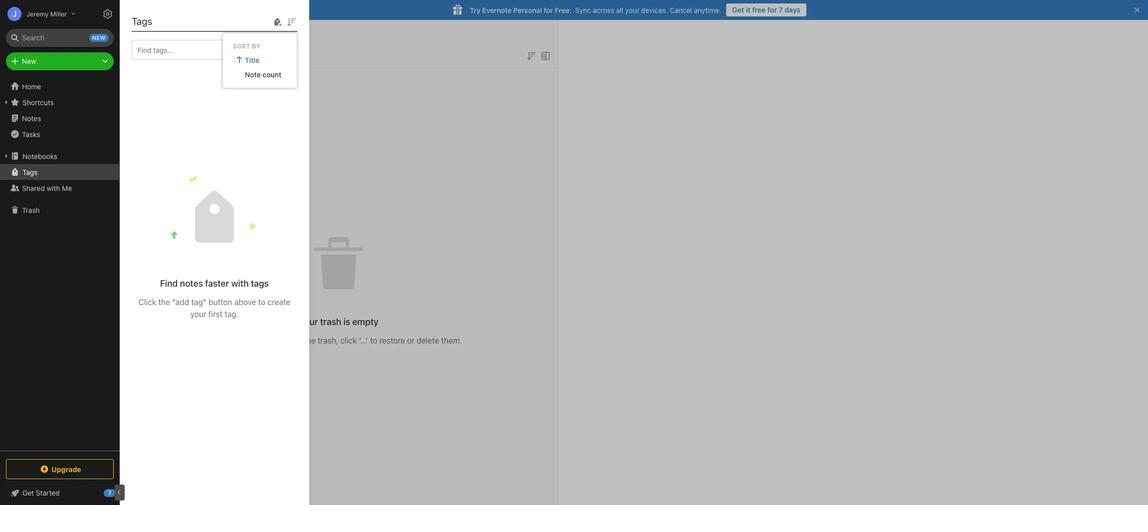 Task type: locate. For each thing, give the bounding box(es) containing it.
note
[[245, 70, 261, 79]]

1 horizontal spatial to
[[370, 336, 378, 345]]

your
[[625, 6, 640, 14], [190, 310, 206, 319]]

delete
[[417, 336, 439, 345]]

0 horizontal spatial get
[[22, 489, 34, 497]]

or
[[407, 336, 415, 345]]

0 vertical spatial notes
[[138, 51, 156, 59]]

7 inside button
[[779, 5, 783, 14]]

when you have notes in the trash, click '...' to restore or delete them.
[[216, 336, 462, 345]]

tree
[[0, 78, 120, 451]]

0 vertical spatial to
[[258, 298, 266, 307]]

1 vertical spatial notes
[[180, 279, 203, 289]]

button
[[209, 298, 232, 307]]

shortcuts
[[22, 98, 54, 107]]

0 vertical spatial 7
[[779, 5, 783, 14]]

1 horizontal spatial trash
[[142, 30, 168, 41]]

notes up tag"
[[180, 279, 203, 289]]

get left started
[[22, 489, 34, 497]]

2 for from the left
[[544, 6, 553, 14]]

0 vertical spatial get
[[733, 5, 744, 14]]

sort options image
[[285, 16, 297, 28]]

your for devices.
[[625, 6, 640, 14]]

with
[[47, 184, 60, 192], [231, 279, 249, 289]]

find
[[160, 279, 178, 289]]

anytime.
[[694, 6, 722, 14]]

1 horizontal spatial with
[[231, 279, 249, 289]]

trash
[[142, 30, 168, 41], [22, 206, 40, 214]]

0
[[132, 51, 136, 59]]

to inside note list element
[[370, 336, 378, 345]]

dropdown list menu
[[223, 53, 297, 82]]

your for first
[[190, 310, 206, 319]]

it
[[746, 5, 751, 14]]

in
[[296, 336, 302, 345]]

0 vertical spatial with
[[47, 184, 60, 192]]

1 vertical spatial your
[[190, 310, 206, 319]]

note count
[[245, 70, 282, 79]]

title link
[[223, 53, 297, 67]]

1 horizontal spatial the
[[304, 336, 316, 345]]

trash up '0 notes'
[[142, 30, 168, 41]]

tags
[[132, 15, 152, 27], [22, 168, 38, 176]]

your right all
[[625, 6, 640, 14]]

Help and Learning task checklist field
[[0, 485, 120, 501]]

for for 7
[[768, 5, 777, 14]]

free
[[753, 5, 766, 14]]

0 vertical spatial trash
[[142, 30, 168, 41]]

for left free:
[[544, 6, 553, 14]]

the right in
[[304, 336, 316, 345]]

1 vertical spatial with
[[231, 279, 249, 289]]

1 horizontal spatial for
[[768, 5, 777, 14]]

jeremy
[[26, 10, 49, 18]]

above
[[234, 298, 256, 307]]

1 vertical spatial get
[[22, 489, 34, 497]]

create new tag image
[[271, 16, 283, 28]]

evernote
[[482, 6, 512, 14]]

them.
[[441, 336, 462, 345]]

tasks
[[22, 130, 40, 138]]

0 vertical spatial your
[[625, 6, 640, 14]]

1 vertical spatial trash
[[22, 206, 40, 214]]

0 horizontal spatial tags
[[22, 168, 38, 176]]

notes link
[[0, 110, 119, 126]]

when
[[216, 336, 237, 345]]

for right free
[[768, 5, 777, 14]]

notes
[[138, 51, 156, 59], [180, 279, 203, 289], [273, 336, 294, 345]]

7 left "days"
[[779, 5, 783, 14]]

get inside button
[[733, 5, 744, 14]]

with left me at the top left
[[47, 184, 60, 192]]

trash down shared
[[22, 206, 40, 214]]

notes for find
[[180, 279, 203, 289]]

0 horizontal spatial with
[[47, 184, 60, 192]]

1 horizontal spatial notes
[[180, 279, 203, 289]]

click the "add tag" button above to create your first tag.
[[139, 298, 291, 319]]

your down tag"
[[190, 310, 206, 319]]

me
[[62, 184, 72, 192]]

1 horizontal spatial tags
[[132, 15, 152, 27]]

tag"
[[191, 298, 207, 307]]

0 horizontal spatial to
[[258, 298, 266, 307]]

get left it
[[733, 5, 744, 14]]

notebooks link
[[0, 148, 119, 164]]

get
[[733, 5, 744, 14], [22, 489, 34, 497]]

for inside button
[[768, 5, 777, 14]]

get inside help and learning task checklist field
[[22, 489, 34, 497]]

0 horizontal spatial the
[[158, 298, 170, 307]]

7
[[779, 5, 783, 14], [108, 490, 111, 496]]

the
[[158, 298, 170, 307], [304, 336, 316, 345]]

is
[[344, 317, 350, 327]]

with up above
[[231, 279, 249, 289]]

0 horizontal spatial your
[[190, 310, 206, 319]]

new
[[22, 57, 36, 65]]

started
[[36, 489, 60, 497]]

you
[[239, 336, 252, 345]]

get for get it free for 7 days
[[733, 5, 744, 14]]

first
[[209, 310, 223, 319]]

note count link
[[223, 67, 297, 82]]

0 vertical spatial the
[[158, 298, 170, 307]]

trash,
[[318, 336, 338, 345]]

0 horizontal spatial 7
[[108, 490, 111, 496]]

notes right 0
[[138, 51, 156, 59]]

the left "add
[[158, 298, 170, 307]]

tags inside 'button'
[[22, 168, 38, 176]]

title
[[245, 56, 259, 64]]

1 vertical spatial the
[[304, 336, 316, 345]]

tags up shared
[[22, 168, 38, 176]]

1 horizontal spatial get
[[733, 5, 744, 14]]

to
[[258, 298, 266, 307], [370, 336, 378, 345]]

home link
[[0, 78, 120, 94]]

1 vertical spatial tags
[[22, 168, 38, 176]]

notes left in
[[273, 336, 294, 345]]

to right the '...'
[[370, 336, 378, 345]]

0 horizontal spatial for
[[544, 6, 553, 14]]

tags up '0 notes'
[[132, 15, 152, 27]]

1 for from the left
[[768, 5, 777, 14]]

have
[[254, 336, 271, 345]]

get it free for 7 days button
[[727, 3, 807, 16]]

2 vertical spatial notes
[[273, 336, 294, 345]]

notes
[[22, 114, 41, 122]]

trash inside 'link'
[[22, 206, 40, 214]]

0 horizontal spatial notes
[[138, 51, 156, 59]]

1 vertical spatial to
[[370, 336, 378, 345]]

sort by
[[233, 42, 261, 50]]

click to collapse image
[[116, 487, 123, 499]]

for
[[768, 5, 777, 14], [544, 6, 553, 14]]

your trash is empty
[[299, 317, 379, 327]]

0 horizontal spatial trash
[[22, 206, 40, 214]]

1 vertical spatial 7
[[108, 490, 111, 496]]

1 horizontal spatial 7
[[779, 5, 783, 14]]

your
[[299, 317, 318, 327]]

to right above
[[258, 298, 266, 307]]

notebooks
[[22, 152, 57, 160]]

your inside the 'click the "add tag" button above to create your first tag.'
[[190, 310, 206, 319]]

get it free for 7 days
[[733, 5, 801, 14]]

get for get started
[[22, 489, 34, 497]]

1 horizontal spatial your
[[625, 6, 640, 14]]

7 left "click to collapse" image
[[108, 490, 111, 496]]

create
[[268, 298, 291, 307]]



Task type: vqa. For each thing, say whether or not it's contained in the screenshot.
THE CUSTOMIZE button
no



Task type: describe. For each thing, give the bounding box(es) containing it.
try evernote personal for free: sync across all your devices. cancel anytime.
[[470, 6, 722, 14]]

across
[[593, 6, 614, 14]]

shared with me
[[22, 184, 72, 192]]

Search text field
[[13, 29, 107, 47]]

new search field
[[13, 29, 109, 47]]

tags
[[251, 279, 269, 289]]

note list element
[[120, 20, 559, 505]]

devices.
[[642, 6, 668, 14]]

personal
[[514, 6, 542, 14]]

trash inside note list element
[[142, 30, 168, 41]]

2 horizontal spatial notes
[[273, 336, 294, 345]]

tasks button
[[0, 126, 119, 142]]

upgrade
[[52, 465, 81, 474]]

count
[[263, 70, 282, 79]]

0 notes
[[132, 51, 156, 59]]

shared
[[22, 184, 45, 192]]

new
[[92, 34, 106, 41]]

faster
[[205, 279, 229, 289]]

by
[[252, 42, 261, 50]]

Account field
[[0, 4, 75, 24]]

with inside "tree"
[[47, 184, 60, 192]]

trash link
[[0, 202, 119, 218]]

find notes faster with tags
[[160, 279, 269, 289]]

empty
[[353, 317, 379, 327]]

note window - empty element
[[559, 20, 1149, 505]]

'...'
[[359, 336, 368, 345]]

shortcuts button
[[0, 94, 119, 110]]

settings image
[[102, 8, 114, 20]]

free:
[[555, 6, 572, 14]]

jeremy miller
[[26, 10, 67, 18]]

tree containing home
[[0, 78, 120, 451]]

new button
[[6, 52, 114, 70]]

0 vertical spatial tags
[[132, 15, 152, 27]]

try
[[470, 6, 481, 14]]

miller
[[50, 10, 67, 18]]

to inside the 'click the "add tag" button above to create your first tag.'
[[258, 298, 266, 307]]

days
[[785, 5, 801, 14]]

shared with me link
[[0, 180, 119, 196]]

restore
[[380, 336, 405, 345]]

click
[[341, 336, 357, 345]]

cancel
[[670, 6, 692, 14]]

sync
[[575, 6, 591, 14]]

notes for 0
[[138, 51, 156, 59]]

expand notebooks image
[[2, 152, 10, 160]]

upgrade button
[[6, 460, 114, 479]]

sort
[[233, 42, 250, 50]]

get started
[[22, 489, 60, 497]]

the inside the 'click the "add tag" button above to create your first tag.'
[[158, 298, 170, 307]]

for for free:
[[544, 6, 553, 14]]

home
[[22, 82, 41, 91]]

trash
[[320, 317, 341, 327]]

7 inside help and learning task checklist field
[[108, 490, 111, 496]]

click
[[139, 298, 156, 307]]

"add
[[172, 298, 189, 307]]

tags button
[[0, 164, 119, 180]]

the inside note list element
[[304, 336, 316, 345]]

Find tags… text field
[[132, 43, 285, 57]]

tag.
[[225, 310, 239, 319]]

all
[[616, 6, 624, 14]]

Sort field
[[285, 15, 297, 28]]



